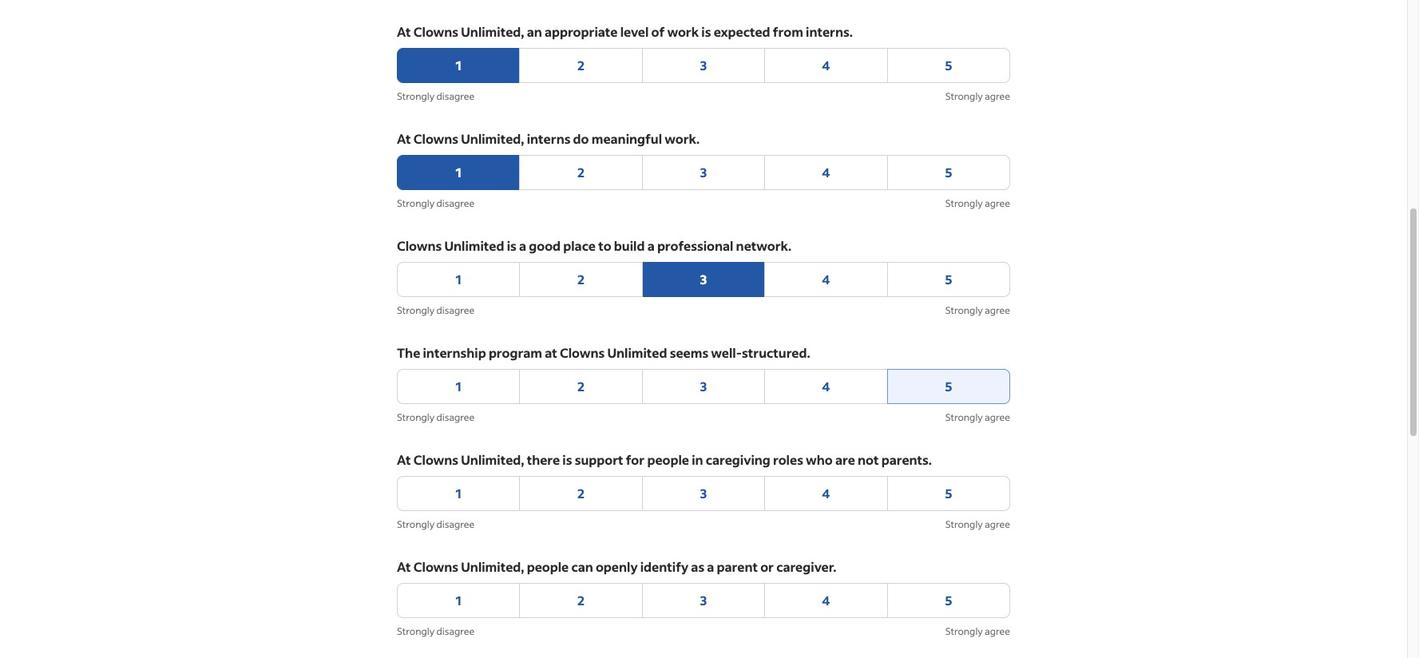Task type: vqa. For each thing, say whether or not it's contained in the screenshot.
second 'Strongly agree' from the top
yes



Task type: describe. For each thing, give the bounding box(es) containing it.
well-
[[711, 344, 742, 361]]

at clowns unlimited, people can openly identify as a parent or caregiver.
[[397, 558, 837, 575]]

4 for at clowns unlimited, interns do meaningful work.
[[822, 164, 830, 181]]

interns.
[[806, 23, 853, 40]]

strongly agree for roles
[[946, 519, 1011, 531]]

program
[[489, 344, 543, 361]]

parents.
[[882, 451, 932, 468]]

2 button for can
[[520, 583, 643, 618]]

5 button for at clowns unlimited, people can openly identify as a parent or caregiver.
[[887, 583, 1011, 618]]

clowns unlimited is a good place to build a professional network.
[[397, 237, 792, 254]]

1 button for the internship program at clowns unlimited seems well-structured.
[[397, 369, 520, 404]]

group for for
[[397, 476, 1011, 511]]

3 for work.
[[700, 164, 707, 181]]

unlimited, for people
[[461, 558, 524, 575]]

parent
[[717, 558, 758, 575]]

1 for at clowns unlimited, there is support for people in caregiving roles who are not parents.
[[456, 485, 462, 502]]

unlimited, for an
[[461, 23, 524, 40]]

5 for at clowns unlimited, an appropriate level of work is expected from interns.
[[945, 57, 953, 74]]

3 for to
[[700, 271, 707, 288]]

group for identify
[[397, 583, 1011, 618]]

agree for or
[[985, 626, 1011, 638]]

4 for at clowns unlimited, an appropriate level of work is expected from interns.
[[822, 57, 830, 74]]

1 button for clowns unlimited is a good place to build a professional network.
[[397, 262, 520, 297]]

clowns for an
[[414, 23, 459, 40]]

4 button for at clowns unlimited, an appropriate level of work is expected from interns.
[[765, 48, 888, 83]]

4 for at clowns unlimited, people can openly identify as a parent or caregiver.
[[822, 592, 830, 609]]

5 button for the internship program at clowns unlimited seems well-structured.
[[887, 369, 1011, 404]]

good
[[529, 237, 561, 254]]

clowns for people
[[414, 558, 459, 575]]

unlimited, for there
[[461, 451, 524, 468]]

1 button for at clowns unlimited, there is support for people in caregiving roles who are not parents.
[[397, 476, 520, 511]]

from
[[773, 23, 804, 40]]

disagree for clowns unlimited is a good place to build a professional network.
[[437, 304, 475, 316]]

3 for seems
[[700, 378, 707, 395]]

unlimited, for interns
[[461, 130, 524, 147]]

1 button for at clowns unlimited, an appropriate level of work is expected from interns.
[[397, 48, 520, 83]]

of
[[652, 23, 665, 40]]

strongly disagree for at clowns unlimited, interns do meaningful work.
[[397, 197, 475, 209]]

strongly disagree for at clowns unlimited, an appropriate level of work is expected from interns.
[[397, 90, 475, 102]]

0 vertical spatial unlimited
[[445, 237, 505, 254]]

a for place
[[648, 237, 655, 254]]

meaningful
[[592, 130, 662, 147]]

caregiving
[[706, 451, 771, 468]]

the
[[397, 344, 420, 361]]

group for of
[[397, 48, 1011, 83]]

2 for clowns
[[578, 378, 585, 395]]

disagree for at clowns unlimited, people can openly identify as a parent or caregiver.
[[437, 626, 475, 638]]

strongly disagree for the internship program at clowns unlimited seems well-structured.
[[397, 411, 475, 423]]

in
[[692, 451, 704, 468]]

group for to
[[397, 262, 1011, 297]]

an
[[527, 23, 542, 40]]

2 button for good
[[520, 262, 643, 297]]

can
[[572, 558, 593, 575]]

5 button for at clowns unlimited, there is support for people in caregiving roles who are not parents.
[[887, 476, 1011, 511]]

3 button for to
[[642, 262, 766, 297]]

2 for is
[[578, 485, 585, 502]]

1 for at clowns unlimited, people can openly identify as a parent or caregiver.
[[456, 592, 462, 609]]

5 for at clowns unlimited, there is support for people in caregiving roles who are not parents.
[[945, 485, 953, 502]]

agree for from
[[985, 90, 1011, 102]]

5 for clowns unlimited is a good place to build a professional network.
[[945, 271, 953, 288]]

1 button for at clowns unlimited, interns do meaningful work.
[[397, 155, 520, 190]]

3 button for identify
[[642, 583, 766, 618]]

at for at clowns unlimited, there is support for people in caregiving roles who are not parents.
[[397, 451, 411, 468]]

1 vertical spatial people
[[527, 558, 569, 575]]

2 button for clowns
[[520, 369, 643, 404]]

3 for of
[[700, 57, 707, 74]]

strongly disagree for clowns unlimited is a good place to build a professional network.
[[397, 304, 475, 316]]

3 button for for
[[642, 476, 766, 511]]

4 for clowns unlimited is a good place to build a professional network.
[[822, 271, 830, 288]]

5 for the internship program at clowns unlimited seems well-structured.
[[945, 378, 953, 395]]

strongly agree for network.
[[946, 304, 1011, 316]]

support
[[575, 451, 624, 468]]

3 for identify
[[700, 592, 707, 609]]

5 button for clowns unlimited is a good place to build a professional network.
[[887, 262, 1011, 297]]

3 button for work.
[[642, 155, 766, 190]]

at clowns unlimited, there is support for people in caregiving roles who are not parents.
[[397, 451, 932, 468]]

2 horizontal spatial is
[[702, 23, 711, 40]]

caregiver.
[[777, 558, 837, 575]]

disagree for at clowns unlimited, an appropriate level of work is expected from interns.
[[437, 90, 475, 102]]

clowns for interns
[[414, 130, 459, 147]]

level
[[621, 23, 649, 40]]

expected
[[714, 23, 771, 40]]

group for work.
[[397, 155, 1011, 190]]



Task type: locate. For each thing, give the bounding box(es) containing it.
at
[[397, 23, 411, 40], [397, 130, 411, 147], [397, 451, 411, 468], [397, 558, 411, 575]]

4 button for the internship program at clowns unlimited seems well-structured.
[[765, 369, 888, 404]]

agree for network.
[[985, 304, 1011, 316]]

2 button down the appropriate on the left of the page
[[520, 48, 643, 83]]

5 agree from the top
[[985, 519, 1011, 531]]

2 strongly agree from the top
[[946, 197, 1011, 209]]

1 vertical spatial unlimited
[[608, 344, 668, 361]]

4 button
[[765, 48, 888, 83], [765, 155, 888, 190], [765, 262, 888, 297], [765, 369, 888, 404], [765, 476, 888, 511], [765, 583, 888, 618]]

1 2 button from the top
[[520, 48, 643, 83]]

1 for the internship program at clowns unlimited seems well-structured.
[[456, 378, 462, 395]]

5 4 from the top
[[822, 485, 830, 502]]

4 agree from the top
[[985, 411, 1011, 423]]

disagree for at clowns unlimited, interns do meaningful work.
[[437, 197, 475, 209]]

1 5 from the top
[[945, 57, 953, 74]]

6 5 from the top
[[945, 592, 953, 609]]

3 button for seems
[[642, 369, 766, 404]]

people
[[647, 451, 689, 468], [527, 558, 569, 575]]

4 3 from the top
[[700, 378, 707, 395]]

1 4 from the top
[[822, 57, 830, 74]]

at
[[545, 344, 558, 361]]

3 2 button from the top
[[520, 262, 643, 297]]

1 at from the top
[[397, 23, 411, 40]]

interns
[[527, 130, 571, 147]]

people left "in"
[[647, 451, 689, 468]]

3 at from the top
[[397, 451, 411, 468]]

not
[[858, 451, 879, 468]]

1
[[456, 57, 462, 74], [456, 164, 462, 181], [456, 271, 462, 288], [456, 378, 462, 395], [456, 485, 462, 502], [456, 592, 462, 609]]

3 4 from the top
[[822, 271, 830, 288]]

5 for at clowns unlimited, interns do meaningful work.
[[945, 164, 953, 181]]

2 button for is
[[520, 476, 643, 511]]

6 agree from the top
[[985, 626, 1011, 638]]

3 5 from the top
[[945, 271, 953, 288]]

work.
[[665, 130, 700, 147]]

2 down the internship program at clowns unlimited seems well-structured.
[[578, 378, 585, 395]]

6 5 button from the top
[[887, 583, 1011, 618]]

2 button
[[520, 48, 643, 83], [520, 155, 643, 190], [520, 262, 643, 297], [520, 369, 643, 404], [520, 476, 643, 511], [520, 583, 643, 618]]

2 4 button from the top
[[765, 155, 888, 190]]

3 1 button from the top
[[397, 262, 520, 297]]

3 button for of
[[642, 48, 766, 83]]

3
[[700, 57, 707, 74], [700, 164, 707, 181], [700, 271, 707, 288], [700, 378, 707, 395], [700, 485, 707, 502], [700, 592, 707, 609]]

a right as
[[707, 558, 715, 575]]

5 strongly agree from the top
[[946, 519, 1011, 531]]

2 down support
[[578, 485, 585, 502]]

2 button down the internship program at clowns unlimited seems well-structured.
[[520, 369, 643, 404]]

6 1 button from the top
[[397, 583, 520, 618]]

2 3 button from the top
[[642, 155, 766, 190]]

1 group from the top
[[397, 48, 1011, 83]]

3 button down professional on the top
[[642, 262, 766, 297]]

2 5 from the top
[[945, 164, 953, 181]]

3 button
[[642, 48, 766, 83], [642, 155, 766, 190], [642, 262, 766, 297], [642, 369, 766, 404], [642, 476, 766, 511], [642, 583, 766, 618]]

2 horizontal spatial a
[[707, 558, 715, 575]]

clowns
[[414, 23, 459, 40], [414, 130, 459, 147], [397, 237, 442, 254], [560, 344, 605, 361], [414, 451, 459, 468], [414, 558, 459, 575]]

do
[[573, 130, 589, 147]]

1 3 button from the top
[[642, 48, 766, 83]]

1 agree from the top
[[985, 90, 1011, 102]]

2 down can
[[578, 592, 585, 609]]

2 for good
[[578, 271, 585, 288]]

unlimited left seems
[[608, 344, 668, 361]]

3 2 from the top
[[578, 271, 585, 288]]

unlimited left the good
[[445, 237, 505, 254]]

6 strongly disagree from the top
[[397, 626, 475, 638]]

openly
[[596, 558, 638, 575]]

agree
[[985, 90, 1011, 102], [985, 197, 1011, 209], [985, 304, 1011, 316], [985, 411, 1011, 423], [985, 519, 1011, 531], [985, 626, 1011, 638]]

6 2 from the top
[[578, 592, 585, 609]]

3 strongly agree from the top
[[946, 304, 1011, 316]]

unlimited
[[445, 237, 505, 254], [608, 344, 668, 361]]

1 horizontal spatial unlimited
[[608, 344, 668, 361]]

disagree for at clowns unlimited, there is support for people in caregiving roles who are not parents.
[[437, 519, 475, 531]]

6 strongly agree from the top
[[946, 626, 1011, 638]]

2 button down can
[[520, 583, 643, 618]]

strongly agree for from
[[946, 90, 1011, 102]]

1 1 from the top
[[456, 57, 462, 74]]

4 1 button from the top
[[397, 369, 520, 404]]

a
[[519, 237, 527, 254], [648, 237, 655, 254], [707, 558, 715, 575]]

structured.
[[742, 344, 811, 361]]

group for seems
[[397, 369, 1011, 404]]

is left the good
[[507, 237, 517, 254]]

1 4 button from the top
[[765, 48, 888, 83]]

disagree
[[437, 90, 475, 102], [437, 197, 475, 209], [437, 304, 475, 316], [437, 411, 475, 423], [437, 519, 475, 531], [437, 626, 475, 638]]

0 vertical spatial is
[[702, 23, 711, 40]]

5
[[945, 57, 953, 74], [945, 164, 953, 181], [945, 271, 953, 288], [945, 378, 953, 395], [945, 485, 953, 502], [945, 592, 953, 609]]

5 1 button from the top
[[397, 476, 520, 511]]

4 strongly disagree from the top
[[397, 411, 475, 423]]

1 button
[[397, 48, 520, 83], [397, 155, 520, 190], [397, 262, 520, 297], [397, 369, 520, 404], [397, 476, 520, 511], [397, 583, 520, 618]]

2 down place
[[578, 271, 585, 288]]

group down as
[[397, 583, 1011, 618]]

4 3 button from the top
[[642, 369, 766, 404]]

2 down the appropriate on the left of the page
[[578, 57, 585, 74]]

strongly disagree for at clowns unlimited, people can openly identify as a parent or caregiver.
[[397, 626, 475, 638]]

4 4 from the top
[[822, 378, 830, 395]]

2 strongly disagree from the top
[[397, 197, 475, 209]]

4 5 from the top
[[945, 378, 953, 395]]

2 2 button from the top
[[520, 155, 643, 190]]

is
[[702, 23, 711, 40], [507, 237, 517, 254], [563, 451, 572, 468]]

1 vertical spatial is
[[507, 237, 517, 254]]

2 button down do on the top of page
[[520, 155, 643, 190]]

2 agree from the top
[[985, 197, 1011, 209]]

2
[[578, 57, 585, 74], [578, 164, 585, 181], [578, 271, 585, 288], [578, 378, 585, 395], [578, 485, 585, 502], [578, 592, 585, 609]]

appropriate
[[545, 23, 618, 40]]

1 button for at clowns unlimited, people can openly identify as a parent or caregiver.
[[397, 583, 520, 618]]

people left can
[[527, 558, 569, 575]]

clowns for there
[[414, 451, 459, 468]]

the internship program at clowns unlimited seems well-structured.
[[397, 344, 811, 361]]

2 unlimited, from the top
[[461, 130, 524, 147]]

at for at clowns unlimited, an appropriate level of work is expected from interns.
[[397, 23, 411, 40]]

5 3 from the top
[[700, 485, 707, 502]]

5 strongly disagree from the top
[[397, 519, 475, 531]]

1 2 from the top
[[578, 57, 585, 74]]

5 1 from the top
[[456, 485, 462, 502]]

4 2 button from the top
[[520, 369, 643, 404]]

4 button for at clowns unlimited, there is support for people in caregiving roles who are not parents.
[[765, 476, 888, 511]]

4 strongly agree from the top
[[946, 411, 1011, 423]]

3 group from the top
[[397, 262, 1011, 297]]

0 vertical spatial people
[[647, 451, 689, 468]]

2 5 button from the top
[[887, 155, 1011, 190]]

2 button down support
[[520, 476, 643, 511]]

2 4 from the top
[[822, 164, 830, 181]]

to
[[599, 237, 612, 254]]

5 disagree from the top
[[437, 519, 475, 531]]

5 5 button from the top
[[887, 476, 1011, 511]]

disagree for the internship program at clowns unlimited seems well-structured.
[[437, 411, 475, 423]]

4 button for clowns unlimited is a good place to build a professional network.
[[765, 262, 888, 297]]

2 3 from the top
[[700, 164, 707, 181]]

2 button down place
[[520, 262, 643, 297]]

2 button for do
[[520, 155, 643, 190]]

2 at from the top
[[397, 130, 411, 147]]

4 1 from the top
[[456, 378, 462, 395]]

5 group from the top
[[397, 476, 1011, 511]]

1 5 button from the top
[[887, 48, 1011, 83]]

5 3 button from the top
[[642, 476, 766, 511]]

0 horizontal spatial people
[[527, 558, 569, 575]]

6 disagree from the top
[[437, 626, 475, 638]]

2 for can
[[578, 592, 585, 609]]

3 button down "in"
[[642, 476, 766, 511]]

at clowns unlimited, interns do meaningful work.
[[397, 130, 700, 147]]

5 5 from the top
[[945, 485, 953, 502]]

5 2 from the top
[[578, 485, 585, 502]]

work
[[668, 23, 699, 40]]

2 2 from the top
[[578, 164, 585, 181]]

who
[[806, 451, 833, 468]]

6 group from the top
[[397, 583, 1011, 618]]

network.
[[736, 237, 792, 254]]

2 vertical spatial is
[[563, 451, 572, 468]]

6 1 from the top
[[456, 592, 462, 609]]

a left the good
[[519, 237, 527, 254]]

a right build at the top left of the page
[[648, 237, 655, 254]]

3 button down 'work.'
[[642, 155, 766, 190]]

5 for at clowns unlimited, people can openly identify as a parent or caregiver.
[[945, 592, 953, 609]]

group down seems
[[397, 369, 1011, 404]]

4 unlimited, from the top
[[461, 558, 524, 575]]

0 horizontal spatial unlimited
[[445, 237, 505, 254]]

3 for for
[[700, 485, 707, 502]]

2 for appropriate
[[578, 57, 585, 74]]

are
[[836, 451, 856, 468]]

seems
[[670, 344, 709, 361]]

group
[[397, 48, 1011, 83], [397, 155, 1011, 190], [397, 262, 1011, 297], [397, 369, 1011, 404], [397, 476, 1011, 511], [397, 583, 1011, 618]]

4 group from the top
[[397, 369, 1011, 404]]

1 for clowns unlimited is a good place to build a professional network.
[[456, 271, 462, 288]]

4 at from the top
[[397, 558, 411, 575]]

3 button down work at the left of the page
[[642, 48, 766, 83]]

1 strongly disagree from the top
[[397, 90, 475, 102]]

group down "in"
[[397, 476, 1011, 511]]

3 disagree from the top
[[437, 304, 475, 316]]

0 horizontal spatial is
[[507, 237, 517, 254]]

as
[[691, 558, 705, 575]]

2 for do
[[578, 164, 585, 181]]

1 horizontal spatial people
[[647, 451, 689, 468]]

3 3 from the top
[[700, 271, 707, 288]]

a for openly
[[707, 558, 715, 575]]

5 2 button from the top
[[520, 476, 643, 511]]

4 disagree from the top
[[437, 411, 475, 423]]

4 5 button from the top
[[887, 369, 1011, 404]]

1 horizontal spatial is
[[563, 451, 572, 468]]

strongly disagree
[[397, 90, 475, 102], [397, 197, 475, 209], [397, 304, 475, 316], [397, 411, 475, 423], [397, 519, 475, 531], [397, 626, 475, 638]]

1 for at clowns unlimited, an appropriate level of work is expected from interns.
[[456, 57, 462, 74]]

6 4 button from the top
[[765, 583, 888, 618]]

is right work at the left of the page
[[702, 23, 711, 40]]

1 3 from the top
[[700, 57, 707, 74]]

3 strongly disagree from the top
[[397, 304, 475, 316]]

identify
[[641, 558, 689, 575]]

internship
[[423, 344, 486, 361]]

1 strongly agree from the top
[[946, 90, 1011, 102]]

2 group from the top
[[397, 155, 1011, 190]]

2 1 button from the top
[[397, 155, 520, 190]]

is right there
[[563, 451, 572, 468]]

or
[[761, 558, 774, 575]]

3 5 button from the top
[[887, 262, 1011, 297]]

5 button for at clowns unlimited, interns do meaningful work.
[[887, 155, 1011, 190]]

professional
[[657, 237, 734, 254]]

strongly
[[397, 90, 435, 102], [946, 90, 983, 102], [397, 197, 435, 209], [946, 197, 983, 209], [397, 304, 435, 316], [946, 304, 983, 316], [397, 411, 435, 423], [946, 411, 983, 423], [397, 519, 435, 531], [946, 519, 983, 531], [397, 626, 435, 638], [946, 626, 983, 638]]

group down 'work.'
[[397, 155, 1011, 190]]

strongly agree
[[946, 90, 1011, 102], [946, 197, 1011, 209], [946, 304, 1011, 316], [946, 411, 1011, 423], [946, 519, 1011, 531], [946, 626, 1011, 638]]

3 3 button from the top
[[642, 262, 766, 297]]

4 button for at clowns unlimited, people can openly identify as a parent or caregiver.
[[765, 583, 888, 618]]

at clowns unlimited, an appropriate level of work is expected from interns.
[[397, 23, 853, 40]]

for
[[626, 451, 645, 468]]

there
[[527, 451, 560, 468]]

1 disagree from the top
[[437, 90, 475, 102]]

3 button down seems
[[642, 369, 766, 404]]

4 4 button from the top
[[765, 369, 888, 404]]

agree for roles
[[985, 519, 1011, 531]]

2 1 from the top
[[456, 164, 462, 181]]

place
[[563, 237, 596, 254]]

1 for at clowns unlimited, interns do meaningful work.
[[456, 164, 462, 181]]

3 4 button from the top
[[765, 262, 888, 297]]

6 3 from the top
[[700, 592, 707, 609]]

1 unlimited, from the top
[[461, 23, 524, 40]]

4 2 from the top
[[578, 378, 585, 395]]

5 button
[[887, 48, 1011, 83], [887, 155, 1011, 190], [887, 262, 1011, 297], [887, 369, 1011, 404], [887, 476, 1011, 511], [887, 583, 1011, 618]]

at for at clowns unlimited, people can openly identify as a parent or caregiver.
[[397, 558, 411, 575]]

3 button down as
[[642, 583, 766, 618]]

build
[[614, 237, 645, 254]]

group down work at the left of the page
[[397, 48, 1011, 83]]

3 agree from the top
[[985, 304, 1011, 316]]

4 button for at clowns unlimited, interns do meaningful work.
[[765, 155, 888, 190]]

3 1 from the top
[[456, 271, 462, 288]]

group down professional on the top
[[397, 262, 1011, 297]]

3 unlimited, from the top
[[461, 451, 524, 468]]

0 horizontal spatial a
[[519, 237, 527, 254]]

strongly agree for or
[[946, 626, 1011, 638]]

5 4 button from the top
[[765, 476, 888, 511]]

strongly disagree for at clowns unlimited, there is support for people in caregiving roles who are not parents.
[[397, 519, 475, 531]]

4 for the internship program at clowns unlimited seems well-structured.
[[822, 378, 830, 395]]

6 2 button from the top
[[520, 583, 643, 618]]

6 3 button from the top
[[642, 583, 766, 618]]

4 for at clowns unlimited, there is support for people in caregiving roles who are not parents.
[[822, 485, 830, 502]]

2 down do on the top of page
[[578, 164, 585, 181]]

4
[[822, 57, 830, 74], [822, 164, 830, 181], [822, 271, 830, 288], [822, 378, 830, 395], [822, 485, 830, 502], [822, 592, 830, 609]]

at for at clowns unlimited, interns do meaningful work.
[[397, 130, 411, 147]]

roles
[[773, 451, 804, 468]]

unlimited,
[[461, 23, 524, 40], [461, 130, 524, 147], [461, 451, 524, 468], [461, 558, 524, 575]]

1 horizontal spatial a
[[648, 237, 655, 254]]

6 4 from the top
[[822, 592, 830, 609]]

1 1 button from the top
[[397, 48, 520, 83]]

5 button for at clowns unlimited, an appropriate level of work is expected from interns.
[[887, 48, 1011, 83]]

2 disagree from the top
[[437, 197, 475, 209]]

2 button for appropriate
[[520, 48, 643, 83]]



